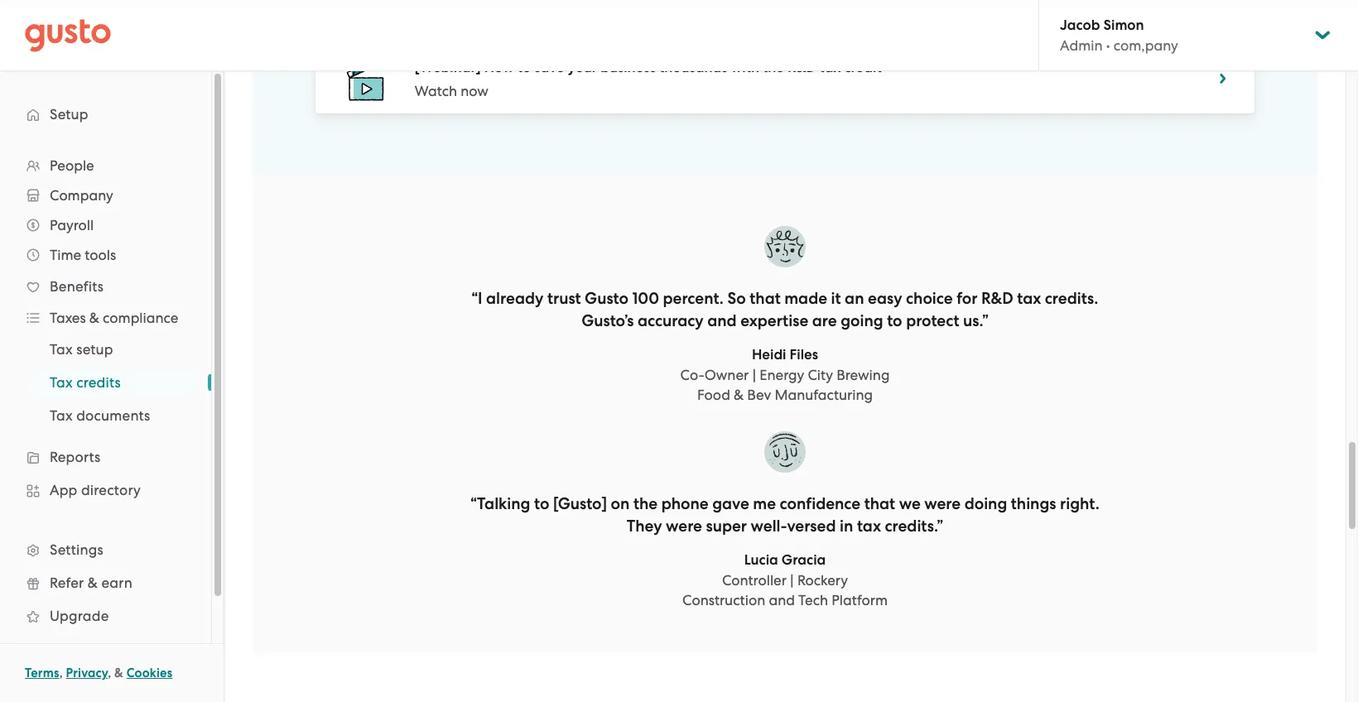 Task type: locate. For each thing, give the bounding box(es) containing it.
credits.
[[1045, 289, 1099, 308]]

100
[[633, 289, 659, 308]]

and down the so at the right top of the page
[[708, 312, 737, 331]]

& right taxes
[[89, 310, 99, 326]]

to left [gusto]
[[534, 495, 550, 514]]

your
[[568, 59, 597, 76]]

0 horizontal spatial r&d
[[788, 59, 816, 76]]

| inside heidi files co-owner | energy city brewing food & bev manufacturing
[[753, 367, 756, 384]]

0 vertical spatial r&d
[[788, 59, 816, 76]]

that up expertise
[[750, 289, 781, 308]]

tax inside "talking to [gusto] on the phone gave me confidence that we were doing things right. they were super well-versed in tax credits."
[[857, 517, 881, 536]]

& left bev at the bottom
[[734, 387, 744, 404]]

1 horizontal spatial ,
[[108, 666, 111, 681]]

preview of profile photo image up me
[[765, 432, 806, 473]]

tax
[[50, 341, 73, 358], [50, 374, 73, 391], [50, 408, 73, 424]]

credit
[[845, 59, 882, 76]]

r&d inside "i already trust gusto 100 percent. so that made it an easy choice for r&d tax credits. gusto's accuracy and expertise are going to protect us."
[[982, 289, 1014, 308]]

1 horizontal spatial that
[[865, 495, 896, 514]]

and
[[708, 312, 737, 331], [769, 592, 795, 609]]

were
[[925, 495, 961, 514], [666, 517, 702, 536]]

| up bev at the bottom
[[753, 367, 756, 384]]

1 horizontal spatial |
[[790, 573, 794, 589]]

tax for tax documents
[[50, 408, 73, 424]]

2 tax from the top
[[50, 374, 73, 391]]

list
[[0, 151, 211, 666], [0, 333, 211, 432]]

&
[[89, 310, 99, 326], [734, 387, 744, 404], [88, 575, 98, 591], [114, 666, 123, 681]]

1 horizontal spatial to
[[534, 495, 550, 514]]

time tools button
[[17, 240, 195, 270]]

& left earn
[[88, 575, 98, 591]]

to down easy
[[887, 312, 903, 331]]

| down gracia
[[790, 573, 794, 589]]

2 horizontal spatial tax
[[1018, 289, 1042, 308]]

2 vertical spatial tax
[[50, 408, 73, 424]]

0 horizontal spatial |
[[753, 367, 756, 384]]

for
[[957, 289, 978, 308]]

that left we
[[865, 495, 896, 514]]

well-
[[751, 517, 787, 536]]

super
[[706, 517, 747, 536]]

gracia
[[782, 552, 826, 569]]

the right with
[[763, 59, 784, 76]]

terms
[[25, 666, 59, 681]]

and inside lucia gracia controller | rockery construction and tech platform
[[769, 592, 795, 609]]

list containing people
[[0, 151, 211, 666]]

the
[[763, 59, 784, 76], [634, 495, 658, 514]]

save
[[535, 59, 565, 76]]

lucia gracia controller | rockery construction and tech platform
[[683, 552, 888, 609]]

1 horizontal spatial the
[[763, 59, 784, 76]]

controller
[[722, 573, 787, 589]]

watch
[[415, 83, 457, 99]]

tech
[[799, 592, 829, 609]]

1 horizontal spatial r&d
[[982, 289, 1014, 308]]

rockery
[[798, 573, 848, 589]]

•
[[1107, 37, 1111, 54]]

0 vertical spatial the
[[763, 59, 784, 76]]

the inside "talking to [gusto] on the phone gave me confidence that we were doing things right. they were super well-versed in tax credits."
[[634, 495, 658, 514]]

0 vertical spatial tax
[[50, 341, 73, 358]]

r&d right with
[[788, 59, 816, 76]]

2 horizontal spatial to
[[887, 312, 903, 331]]

the up they
[[634, 495, 658, 514]]

r&d right for
[[982, 289, 1014, 308]]

me
[[753, 495, 776, 514]]

to right how
[[518, 59, 531, 76]]

and inside "i already trust gusto 100 percent. so that made it an easy choice for r&d tax credits. gusto's accuracy and expertise are going to protect us."
[[708, 312, 737, 331]]

tax left credits.
[[1018, 289, 1042, 308]]

1 horizontal spatial and
[[769, 592, 795, 609]]

3 tax from the top
[[50, 408, 73, 424]]

reports link
[[17, 442, 195, 472]]

, down help link
[[108, 666, 111, 681]]

and left tech
[[769, 592, 795, 609]]

simon
[[1104, 17, 1145, 34]]

"i already trust gusto 100 percent. so that made it an easy choice for r&d tax credits. gusto's accuracy and expertise are going to protect us."
[[472, 289, 1099, 331]]

0 horizontal spatial and
[[708, 312, 737, 331]]

0 vertical spatial tax
[[820, 59, 841, 76]]

preview of profile photo image up made
[[765, 226, 806, 268]]

it
[[831, 289, 841, 308]]

2 , from the left
[[108, 666, 111, 681]]

0 vertical spatial and
[[708, 312, 737, 331]]

0 horizontal spatial that
[[750, 289, 781, 308]]

app directory
[[50, 482, 141, 499]]

0 horizontal spatial ,
[[59, 666, 63, 681]]

tax left credit
[[820, 59, 841, 76]]

1 vertical spatial the
[[634, 495, 658, 514]]

doing
[[965, 495, 1008, 514]]

1 vertical spatial and
[[769, 592, 795, 609]]

1 vertical spatial to
[[887, 312, 903, 331]]

tools
[[85, 247, 116, 263]]

upgrade
[[50, 608, 109, 625]]

1 tax from the top
[[50, 341, 73, 358]]

documents
[[76, 408, 150, 424]]

taxes & compliance
[[50, 310, 178, 326]]

terms link
[[25, 666, 59, 681]]

1 vertical spatial preview of profile photo image
[[765, 432, 806, 473]]

privacy link
[[66, 666, 108, 681]]

1 vertical spatial tax
[[1018, 289, 1042, 308]]

0 horizontal spatial tax
[[820, 59, 841, 76]]

tax left "credits"
[[50, 374, 73, 391]]

they
[[627, 517, 662, 536]]

2 vertical spatial to
[[534, 495, 550, 514]]

tax
[[820, 59, 841, 76], [1018, 289, 1042, 308], [857, 517, 881, 536]]

, down the help
[[59, 666, 63, 681]]

0 vertical spatial preview of profile photo image
[[765, 226, 806, 268]]

thousands
[[659, 59, 728, 76]]

jacob
[[1060, 17, 1100, 34]]

com,pany
[[1114, 37, 1179, 54]]

settings link
[[17, 535, 195, 565]]

0 vertical spatial to
[[518, 59, 531, 76]]

tax for tax credits
[[50, 374, 73, 391]]

company
[[50, 187, 113, 204]]

1 vertical spatial that
[[865, 495, 896, 514]]

1 vertical spatial tax
[[50, 374, 73, 391]]

0 vertical spatial that
[[750, 289, 781, 308]]

were down phone
[[666, 517, 702, 536]]

energy
[[760, 367, 805, 384]]

2 vertical spatial tax
[[857, 517, 881, 536]]

taxes
[[50, 310, 86, 326]]

were right we
[[925, 495, 961, 514]]

1 vertical spatial |
[[790, 573, 794, 589]]

1 list from the top
[[0, 151, 211, 666]]

gusto navigation element
[[0, 71, 211, 693]]

percent.
[[663, 289, 724, 308]]

upgrade link
[[17, 601, 195, 631]]

earn
[[101, 575, 132, 591]]

0 horizontal spatial to
[[518, 59, 531, 76]]

tax down taxes
[[50, 341, 73, 358]]

1 vertical spatial r&d
[[982, 289, 1014, 308]]

lucia
[[745, 552, 779, 569]]

platform
[[832, 592, 888, 609]]

terms , privacy , & cookies
[[25, 666, 173, 681]]

brewing
[[837, 367, 890, 384]]

tax setup link
[[30, 335, 195, 365]]

that inside "talking to [gusto] on the phone gave me confidence that we were doing things right. they were super well-versed in tax credits."
[[865, 495, 896, 514]]

0 horizontal spatial the
[[634, 495, 658, 514]]

tax right in
[[857, 517, 881, 536]]

1 vertical spatial were
[[666, 517, 702, 536]]

an
[[845, 289, 864, 308]]

1 horizontal spatial tax
[[857, 517, 881, 536]]

food
[[698, 387, 731, 404]]

2 list from the top
[[0, 333, 211, 432]]

0 vertical spatial |
[[753, 367, 756, 384]]

0 vertical spatial were
[[925, 495, 961, 514]]

jacob simon admin • com,pany
[[1060, 17, 1179, 54]]

accuracy
[[638, 312, 704, 331]]

how
[[484, 59, 514, 76]]

tax down tax credits
[[50, 408, 73, 424]]

preview of profile photo image
[[765, 226, 806, 268], [765, 432, 806, 473]]

made
[[785, 289, 828, 308]]

going
[[841, 312, 884, 331]]

1 , from the left
[[59, 666, 63, 681]]

r&d
[[788, 59, 816, 76], [982, 289, 1014, 308]]

1 horizontal spatial were
[[925, 495, 961, 514]]

that
[[750, 289, 781, 308], [865, 495, 896, 514]]



Task type: describe. For each thing, give the bounding box(es) containing it.
with
[[731, 59, 760, 76]]

manufacturing
[[775, 387, 873, 404]]

to inside "i already trust gusto 100 percent. so that made it an easy choice for r&d tax credits. gusto's accuracy and expertise are going to protect us."
[[887, 312, 903, 331]]

phone
[[662, 495, 709, 514]]

tax setup
[[50, 341, 113, 358]]

1 preview of profile photo image from the top
[[765, 226, 806, 268]]

app
[[50, 482, 77, 499]]

that inside "i already trust gusto 100 percent. so that made it an easy choice for r&d tax credits. gusto's accuracy and expertise are going to protect us."
[[750, 289, 781, 308]]

we
[[899, 495, 921, 514]]

co-
[[681, 367, 705, 384]]

easy
[[868, 289, 903, 308]]

[webinar] how to save your business thousands with the r&d tax credit watch now
[[415, 59, 882, 99]]

in
[[840, 517, 854, 536]]

r&d inside [webinar] how to save your business thousands with the r&d tax credit watch now
[[788, 59, 816, 76]]

gave
[[713, 495, 750, 514]]

are
[[813, 312, 837, 331]]

to inside "talking to [gusto] on the phone gave me confidence that we were doing things right. they were super well-versed in tax credits."
[[534, 495, 550, 514]]

confidence
[[780, 495, 861, 514]]

files
[[790, 346, 818, 364]]

2 preview of profile photo image from the top
[[765, 432, 806, 473]]

heidi
[[752, 346, 787, 364]]

things
[[1011, 495, 1057, 514]]

"talking to [gusto] on the phone gave me confidence that we were doing things right. they were super well-versed in tax credits."
[[471, 495, 1100, 536]]

protect
[[906, 312, 960, 331]]

benefits link
[[17, 272, 195, 302]]

the inside [webinar] how to save your business thousands with the r&d tax credit watch now
[[763, 59, 784, 76]]

"i
[[472, 289, 483, 308]]

setup link
[[17, 99, 195, 129]]

gusto
[[585, 289, 629, 308]]

privacy
[[66, 666, 108, 681]]

choice
[[906, 289, 953, 308]]

tax inside "i already trust gusto 100 percent. so that made it an easy choice for r&d tax credits. gusto's accuracy and expertise are going to protect us."
[[1018, 289, 1042, 308]]

so
[[728, 289, 746, 308]]

company button
[[17, 181, 195, 210]]

expertise
[[741, 312, 809, 331]]

already
[[486, 289, 544, 308]]

refer & earn
[[50, 575, 132, 591]]

help
[[50, 641, 81, 658]]

arrow right image
[[1216, 70, 1230, 87]]

& inside dropdown button
[[89, 310, 99, 326]]

settings
[[50, 542, 103, 558]]

right.
[[1060, 495, 1100, 514]]

tax inside [webinar] how to save your business thousands with the r&d tax credit watch now
[[820, 59, 841, 76]]

tax credits link
[[30, 368, 195, 398]]

to inside [webinar] how to save your business thousands with the r&d tax credit watch now
[[518, 59, 531, 76]]

& inside heidi files co-owner | energy city brewing food & bev manufacturing
[[734, 387, 744, 404]]

setup
[[50, 106, 88, 123]]

bev
[[748, 387, 771, 404]]

tax documents link
[[30, 401, 195, 431]]

list containing tax setup
[[0, 333, 211, 432]]

gusto's
[[582, 312, 634, 331]]

cookies button
[[127, 664, 173, 683]]

business
[[601, 59, 656, 76]]

people
[[50, 157, 94, 174]]

time
[[50, 247, 81, 263]]

payroll button
[[17, 210, 195, 240]]

| inside lucia gracia controller | rockery construction and tech platform
[[790, 573, 794, 589]]

reports
[[50, 449, 101, 466]]

payroll
[[50, 217, 94, 234]]

owner
[[705, 367, 749, 384]]

setup
[[76, 341, 113, 358]]

us."
[[963, 312, 989, 331]]

people button
[[17, 151, 195, 181]]

cookies
[[127, 666, 173, 681]]

tax for tax setup
[[50, 341, 73, 358]]

& down help link
[[114, 666, 123, 681]]

"talking
[[471, 495, 531, 514]]

0 horizontal spatial were
[[666, 517, 702, 536]]

refer & earn link
[[17, 568, 195, 598]]

trust
[[548, 289, 581, 308]]

credits
[[76, 374, 121, 391]]

help link
[[17, 635, 195, 664]]

heidi files co-owner | energy city brewing food & bev manufacturing
[[681, 346, 890, 404]]

app directory link
[[17, 476, 195, 505]]

credits."
[[885, 517, 944, 536]]

home image
[[25, 19, 111, 52]]

benefits
[[50, 278, 104, 295]]

taxes & compliance button
[[17, 303, 195, 333]]

on
[[611, 495, 630, 514]]

tax documents
[[50, 408, 150, 424]]

versed
[[787, 517, 836, 536]]

construction
[[683, 592, 766, 609]]

now
[[461, 83, 489, 99]]

refer
[[50, 575, 84, 591]]



Task type: vqa. For each thing, say whether or not it's contained in the screenshot.
going
yes



